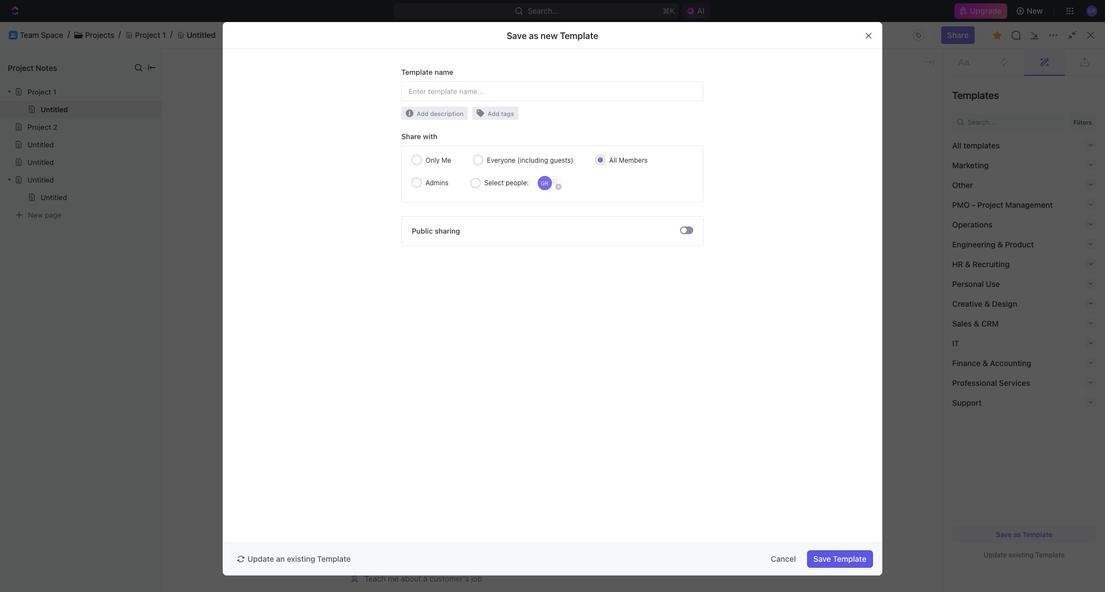 Task type: describe. For each thing, give the bounding box(es) containing it.
user group image inside sidebar navigation
[[11, 216, 20, 222]]

add description
[[417, 110, 464, 117]]

select
[[484, 179, 504, 187]]

blank page button
[[347, 111, 750, 129]]

row containing location
[[153, 194, 1092, 212]]

an
[[276, 554, 285, 564]]

guests)
[[550, 156, 574, 164]]

all for all members
[[609, 156, 617, 164]]

new page
[[28, 210, 61, 219]]

project inside button
[[179, 216, 205, 225]]

0 vertical spatial projects
[[85, 30, 114, 39]]

new for new page
[[28, 210, 43, 219]]

support
[[953, 398, 982, 407]]

draft feature request
[[365, 539, 439, 548]]

team for 'team space' link related to "user group" icon in the sidebar navigation
[[26, 214, 46, 223]]

design
[[992, 299, 1018, 308]]

4:33
[[474, 88, 491, 97]]

search...
[[528, 6, 559, 15]]

1 cell from the left
[[153, 211, 166, 231]]

table containing project notes
[[153, 194, 1092, 232]]

teach me about a customer's job
[[365, 574, 482, 584]]

0 vertical spatial favorites
[[483, 75, 521, 85]]

finance
[[953, 358, 981, 368]]

templates
[[953, 90, 999, 101]]

update an existing template button
[[232, 551, 357, 568]]

pm
[[493, 88, 504, 97]]

projects link
[[85, 30, 114, 40]]

cancel button
[[765, 551, 803, 568]]

1 horizontal spatial project 1
[[135, 30, 166, 39]]

& for finance
[[983, 358, 988, 368]]

add for add tags
[[488, 110, 500, 117]]

templates
[[964, 141, 1000, 150]]

finance & accounting
[[953, 358, 1032, 368]]

archived button
[[392, 172, 430, 194]]

gr
[[541, 180, 549, 186]]

ai
[[402, 133, 410, 142]]

write with ai
[[365, 133, 410, 142]]

sales & crm
[[953, 319, 999, 328]]

description
[[430, 110, 464, 117]]

search docs button
[[983, 26, 1051, 44]]

add for add description
[[417, 110, 429, 117]]

0 vertical spatial notes
[[36, 63, 57, 72]]

new
[[541, 31, 558, 40]]

members
[[619, 156, 648, 164]]

template inside save template button
[[833, 554, 867, 564]]

Search... text field
[[959, 114, 1061, 130]]

clickup list button
[[347, 204, 750, 222]]

clickup list
[[365, 208, 407, 217]]

user astronaut image
[[352, 575, 358, 583]]

customer's
[[430, 574, 469, 584]]

template name
[[401, 68, 454, 76]]

& for sales
[[974, 319, 980, 328]]

template inside update an existing template button
[[317, 554, 351, 564]]

page for blank page
[[386, 115, 404, 124]]

creative
[[953, 299, 983, 308]]

save as template
[[996, 530, 1053, 539]]

⌘k
[[663, 6, 675, 15]]

docs link
[[4, 91, 135, 108]]

draft feature request button
[[347, 535, 750, 553]]

marketing
[[953, 160, 989, 170]]

other
[[953, 180, 973, 189]]

doc
[[1080, 30, 1094, 40]]

all for all templates
[[953, 141, 962, 150]]

write with ai button
[[347, 129, 750, 146]]

personal
[[953, 279, 984, 288]]

sharing
[[435, 226, 460, 235]]

accounting
[[990, 358, 1032, 368]]

notes inside button
[[207, 216, 229, 225]]

share with
[[401, 132, 438, 141]]

admins
[[426, 179, 449, 187]]

save template button
[[807, 551, 873, 568]]

dashboards link
[[4, 109, 135, 127]]

save for save as template
[[996, 530, 1012, 539]]

1 horizontal spatial existing
[[1009, 551, 1034, 559]]

name
[[435, 68, 454, 76]]

with for share
[[423, 132, 438, 141]]

everyone (including guests)
[[487, 156, 574, 164]]

1 vertical spatial projects
[[589, 216, 618, 225]]

my docs
[[189, 177, 220, 186]]

it
[[953, 339, 960, 348]]

1 vertical spatial project 1
[[27, 87, 56, 96]]

docs inside 'button'
[[1026, 30, 1044, 40]]

share for share with
[[401, 132, 421, 141]]

tags
[[501, 110, 514, 117]]

add tags
[[488, 110, 514, 117]]

write
[[365, 133, 383, 142]]

my
[[189, 177, 200, 186]]

3 cell from the left
[[897, 211, 985, 231]]

docs inside button
[[202, 177, 220, 186]]

about
[[401, 574, 421, 584]]

pmo
[[953, 200, 970, 209]]

upgrade
[[970, 6, 1002, 15]]

new for new
[[1027, 6, 1043, 15]]

gr button
[[534, 175, 563, 191]]

tags
[[688, 198, 703, 207]]

use
[[986, 279, 1000, 288]]

0 vertical spatial 1
[[162, 30, 166, 39]]

home
[[26, 57, 47, 67]]

row containing project notes
[[153, 210, 1092, 232]]

job
[[471, 574, 482, 584]]

page for new page
[[45, 210, 61, 219]]

project 2
[[27, 123, 57, 131]]

search
[[998, 30, 1024, 40]]

home link
[[4, 53, 135, 71]]

new doc
[[1062, 30, 1094, 40]]

operations
[[953, 220, 993, 229]]



Task type: vqa. For each thing, say whether or not it's contained in the screenshot.
PMO
yes



Task type: locate. For each thing, give the bounding box(es) containing it.
team space inside sidebar navigation
[[26, 214, 70, 223]]

save for save as new template
[[507, 31, 527, 40]]

team space for 'team space' link related to "user group" icon in the sidebar navigation
[[26, 214, 70, 223]]

new inside new button
[[1027, 6, 1043, 15]]

new up "search docs"
[[1027, 6, 1043, 15]]

& for creative
[[985, 299, 990, 308]]

share
[[948, 30, 969, 40], [401, 132, 421, 141]]

new button
[[1012, 2, 1050, 20]]

a
[[423, 574, 428, 584]]

last
[[388, 88, 403, 97]]

0 horizontal spatial as
[[529, 31, 539, 40]]

1
[[162, 30, 166, 39], [53, 87, 56, 96]]

professional
[[953, 378, 997, 387]]

0 vertical spatial new
[[1027, 6, 1043, 15]]

update down save as template
[[984, 551, 1007, 559]]

project notes up tags at the left of the page
[[498, 95, 547, 104]]

2 horizontal spatial notes
[[526, 95, 547, 104]]

0 horizontal spatial add
[[417, 110, 429, 117]]

notes
[[36, 63, 57, 72], [526, 95, 547, 104], [207, 216, 229, 225]]

1 horizontal spatial add
[[488, 110, 500, 117]]

0 horizontal spatial save
[[507, 31, 527, 40]]

all
[[953, 141, 962, 150], [609, 156, 617, 164]]

update inside button
[[247, 554, 274, 564]]

notes down my docs button
[[207, 216, 229, 225]]

table
[[153, 194, 1092, 232]]

updated:
[[405, 88, 438, 97]]

0 vertical spatial team
[[20, 30, 39, 39]]

2 vertical spatial save
[[814, 554, 831, 564]]

share down blank page
[[401, 132, 421, 141]]

1 horizontal spatial -
[[972, 200, 976, 209]]

team space link for "user group" icon in the sidebar navigation
[[26, 210, 133, 228]]

0 horizontal spatial project notes
[[8, 63, 57, 72]]

add left tags at the left of the page
[[488, 110, 500, 117]]

team up the home
[[20, 30, 39, 39]]

1 vertical spatial user group image
[[11, 216, 20, 222]]

1 horizontal spatial with
[[423, 132, 438, 141]]

team
[[20, 30, 39, 39], [26, 214, 46, 223]]

save for save template
[[814, 554, 831, 564]]

& right finance
[[983, 358, 988, 368]]

project 1
[[135, 30, 166, 39], [27, 87, 56, 96]]

1 vertical spatial all
[[609, 156, 617, 164]]

with up only
[[423, 132, 438, 141]]

user group image
[[10, 33, 16, 37], [11, 216, 20, 222]]

2 vertical spatial project notes
[[179, 216, 229, 225]]

blank
[[365, 115, 384, 124]]

team space for "user group" icon to the top's 'team space' link
[[20, 30, 63, 39]]

save right the cancel
[[814, 554, 831, 564]]

as left new
[[529, 31, 539, 40]]

people:
[[506, 179, 529, 187]]

space inside sidebar navigation
[[48, 214, 70, 223]]

all up marketing
[[953, 141, 962, 150]]

2
[[53, 123, 57, 131]]

new left doc at the top
[[1062, 30, 1078, 40]]

page
[[386, 115, 404, 124], [45, 210, 61, 219]]

2 vertical spatial notes
[[207, 216, 229, 225]]

notes up docs 'link'
[[36, 63, 57, 72]]

spaces
[[9, 178, 32, 186]]

select people:
[[484, 179, 529, 187]]

1 vertical spatial save
[[996, 530, 1012, 539]]

projects down location
[[589, 216, 618, 225]]

row down location
[[153, 210, 1092, 232]]

professional services
[[953, 378, 1031, 387]]

0 vertical spatial team space
[[20, 30, 63, 39]]

favorites inside button
[[9, 159, 38, 168]]

1 horizontal spatial favorites
[[483, 75, 521, 85]]

0 vertical spatial all
[[953, 141, 962, 150]]

2 row from the top
[[153, 210, 1092, 232]]

product
[[1005, 240, 1034, 249]]

with inside "button"
[[386, 133, 400, 142]]

favorites
[[483, 75, 521, 85], [9, 159, 38, 168]]

as for template
[[1014, 530, 1021, 539]]

creative & design
[[953, 299, 1018, 308]]

- right pmo
[[972, 200, 976, 209]]

1 vertical spatial as
[[1014, 530, 1021, 539]]

only
[[426, 156, 440, 164]]

team down spaces
[[26, 214, 46, 223]]

page inside button
[[386, 115, 404, 124]]

1 vertical spatial share
[[401, 132, 421, 141]]

0 horizontal spatial project 1
[[27, 87, 56, 96]]

add down updated:
[[417, 110, 429, 117]]

0 vertical spatial project notes
[[8, 63, 57, 72]]

project notes link
[[479, 91, 767, 109]]

space
[[41, 30, 63, 39], [48, 214, 70, 223]]

& left crm
[[974, 319, 980, 328]]

0 vertical spatial space
[[41, 30, 63, 39]]

0 vertical spatial project 1
[[135, 30, 166, 39]]

update an existing template
[[247, 554, 351, 564]]

project notes down my docs button
[[179, 216, 229, 225]]

new for new doc
[[1062, 30, 1078, 40]]

team space up the home
[[20, 30, 63, 39]]

Enter template name... text field
[[401, 81, 704, 101]]

0 horizontal spatial 1
[[53, 87, 56, 96]]

2 with from the left
[[386, 133, 400, 142]]

1 horizontal spatial save
[[814, 554, 831, 564]]

with for write
[[386, 133, 400, 142]]

1 vertical spatial space
[[48, 214, 70, 223]]

1 vertical spatial team space link
[[26, 210, 133, 228]]

last updated: today at 4:33 pm
[[388, 88, 504, 97]]

0 horizontal spatial new
[[28, 210, 43, 219]]

1 vertical spatial new
[[1062, 30, 1078, 40]]

-
[[972, 200, 976, 209], [688, 216, 692, 225]]

engineering
[[953, 240, 996, 249]]

docs
[[160, 30, 178, 40], [1026, 30, 1044, 40], [26, 95, 45, 104], [202, 177, 220, 186]]

as for new
[[529, 31, 539, 40]]

save up update existing template
[[996, 530, 1012, 539]]

new down spaces
[[28, 210, 43, 219]]

2 cell from the left
[[809, 211, 897, 231]]

draft
[[365, 539, 383, 548]]

0 horizontal spatial with
[[386, 133, 400, 142]]

sales
[[953, 319, 972, 328]]

existing
[[1009, 551, 1034, 559], [287, 554, 315, 564]]

as up update existing template
[[1014, 530, 1021, 539]]

sharing
[[992, 198, 1015, 207]]

- inside table
[[688, 216, 692, 225]]

(including
[[518, 156, 548, 164]]

today
[[441, 88, 463, 97]]

team space down spaces
[[26, 214, 70, 223]]

at
[[465, 88, 472, 97]]

0 vertical spatial team space link
[[20, 30, 63, 40]]

sidebar navigation
[[0, 22, 140, 592]]

services
[[999, 378, 1031, 387]]

archived
[[395, 177, 427, 186]]

0 vertical spatial page
[[386, 115, 404, 124]]

row down all members at the right top of page
[[153, 194, 1092, 212]]

hr
[[953, 259, 963, 269]]

engineering & product
[[953, 240, 1034, 249]]

teach
[[365, 574, 386, 584]]

clickup
[[365, 208, 392, 217]]

dashboards
[[26, 113, 69, 123]]

location
[[578, 198, 605, 207]]

team for "user group" icon to the top's 'team space' link
[[20, 30, 39, 39]]

save
[[507, 31, 527, 40], [996, 530, 1012, 539], [814, 554, 831, 564]]

save left new
[[507, 31, 527, 40]]

2 column header from the left
[[809, 194, 897, 212]]

1 add from the left
[[417, 110, 429, 117]]

column header
[[153, 194, 166, 212], [809, 194, 897, 212]]

0 vertical spatial -
[[972, 200, 976, 209]]

& left design
[[985, 299, 990, 308]]

1 horizontal spatial new
[[1027, 6, 1043, 15]]

2 horizontal spatial new
[[1062, 30, 1078, 40]]

1 horizontal spatial project notes
[[179, 216, 229, 225]]

2 vertical spatial new
[[28, 210, 43, 219]]

2 horizontal spatial project notes
[[498, 95, 547, 104]]

1 horizontal spatial share
[[948, 30, 969, 40]]

upgrade link
[[955, 3, 1007, 19]]

0 horizontal spatial update
[[247, 554, 274, 564]]

share for share
[[948, 30, 969, 40]]

pmo - project management
[[953, 200, 1053, 209]]

new inside new doc button
[[1062, 30, 1078, 40]]

1 horizontal spatial projects
[[589, 216, 618, 225]]

1 vertical spatial project notes
[[498, 95, 547, 104]]

0 horizontal spatial page
[[45, 210, 61, 219]]

update existing template
[[984, 551, 1065, 559]]

update for update existing template
[[984, 551, 1007, 559]]

& left product
[[998, 240, 1003, 249]]

all left members
[[609, 156, 617, 164]]

crm
[[982, 319, 999, 328]]

project 1 up dashboards
[[27, 87, 56, 96]]

project notes button
[[167, 210, 565, 232]]

1 horizontal spatial all
[[953, 141, 962, 150]]

1 vertical spatial team
[[26, 214, 46, 223]]

1 horizontal spatial 1
[[162, 30, 166, 39]]

existing inside button
[[287, 554, 315, 564]]

1 horizontal spatial page
[[386, 115, 404, 124]]

team space
[[20, 30, 63, 39], [26, 214, 70, 223]]

code image
[[350, 540, 359, 548]]

new
[[1027, 6, 1043, 15], [1062, 30, 1078, 40], [28, 210, 43, 219]]

everyone
[[487, 156, 516, 164]]

request
[[412, 539, 439, 548]]

0 horizontal spatial projects
[[85, 30, 114, 39]]

team inside sidebar navigation
[[26, 214, 46, 223]]

with
[[423, 132, 438, 141], [386, 133, 400, 142]]

- down tags
[[688, 216, 692, 225]]

blank page
[[365, 115, 404, 124]]

with left ai
[[386, 133, 400, 142]]

all members
[[609, 156, 648, 164]]

favorites up pm at the left of page
[[483, 75, 521, 85]]

2 add from the left
[[488, 110, 500, 117]]

public
[[412, 226, 433, 235]]

projects up home link on the top of page
[[85, 30, 114, 39]]

management
[[1006, 200, 1053, 209]]

0 horizontal spatial existing
[[287, 554, 315, 564]]

1 with from the left
[[423, 132, 438, 141]]

all templates
[[953, 141, 1000, 150]]

1 column header from the left
[[153, 194, 166, 212]]

1 vertical spatial favorites
[[9, 159, 38, 168]]

&
[[998, 240, 1003, 249], [965, 259, 971, 269], [985, 299, 990, 308], [974, 319, 980, 328], [983, 358, 988, 368]]

1 vertical spatial -
[[688, 216, 692, 225]]

0 vertical spatial share
[[948, 30, 969, 40]]

0 horizontal spatial column header
[[153, 194, 166, 212]]

0 vertical spatial as
[[529, 31, 539, 40]]

1 horizontal spatial update
[[984, 551, 1007, 559]]

& right hr
[[965, 259, 971, 269]]

cell
[[153, 211, 166, 231], [809, 211, 897, 231], [897, 211, 985, 231]]

projects
[[85, 30, 114, 39], [589, 216, 618, 225]]

1 horizontal spatial notes
[[207, 216, 229, 225]]

notes up blank page button
[[526, 95, 547, 104]]

my docs button
[[186, 172, 223, 194]]

docs inside 'link'
[[26, 95, 45, 104]]

project notes inside button
[[179, 216, 229, 225]]

1 vertical spatial 1
[[53, 87, 56, 96]]

0 vertical spatial user group image
[[10, 33, 16, 37]]

1 vertical spatial notes
[[526, 95, 547, 104]]

0 horizontal spatial all
[[609, 156, 617, 164]]

2 horizontal spatial save
[[996, 530, 1012, 539]]

me
[[442, 156, 451, 164]]

& for hr
[[965, 259, 971, 269]]

& for engineering
[[998, 240, 1003, 249]]

0 horizontal spatial favorites
[[9, 159, 38, 168]]

1 horizontal spatial as
[[1014, 530, 1021, 539]]

Search by name... text field
[[917, 172, 1056, 189]]

update for update an existing template
[[247, 554, 274, 564]]

favorites up spaces
[[9, 159, 38, 168]]

update
[[984, 551, 1007, 559], [247, 554, 274, 564]]

0 horizontal spatial -
[[688, 216, 692, 225]]

0 vertical spatial save
[[507, 31, 527, 40]]

update left an
[[247, 554, 274, 564]]

existing right an
[[287, 554, 315, 564]]

1 vertical spatial page
[[45, 210, 61, 219]]

share down upgrade link
[[948, 30, 969, 40]]

1 horizontal spatial column header
[[809, 194, 897, 212]]

0 horizontal spatial share
[[401, 132, 421, 141]]

as
[[529, 31, 539, 40], [1014, 530, 1021, 539]]

existing down save as template
[[1009, 551, 1034, 559]]

industry image
[[351, 558, 359, 565]]

project notes up docs 'link'
[[8, 63, 57, 72]]

tab list containing my docs
[[167, 172, 430, 194]]

team space link for "user group" icon to the top
[[20, 30, 63, 40]]

tab list
[[167, 172, 430, 194]]

row
[[153, 194, 1092, 212], [153, 210, 1092, 232]]

1 row from the top
[[153, 194, 1092, 212]]

save as new template
[[507, 31, 599, 40]]

0 horizontal spatial notes
[[36, 63, 57, 72]]

cancel
[[771, 554, 796, 564]]

1 vertical spatial team space
[[26, 214, 70, 223]]

project 1 right projects link
[[135, 30, 166, 39]]

save inside button
[[814, 554, 831, 564]]

recruiting
[[973, 259, 1010, 269]]



